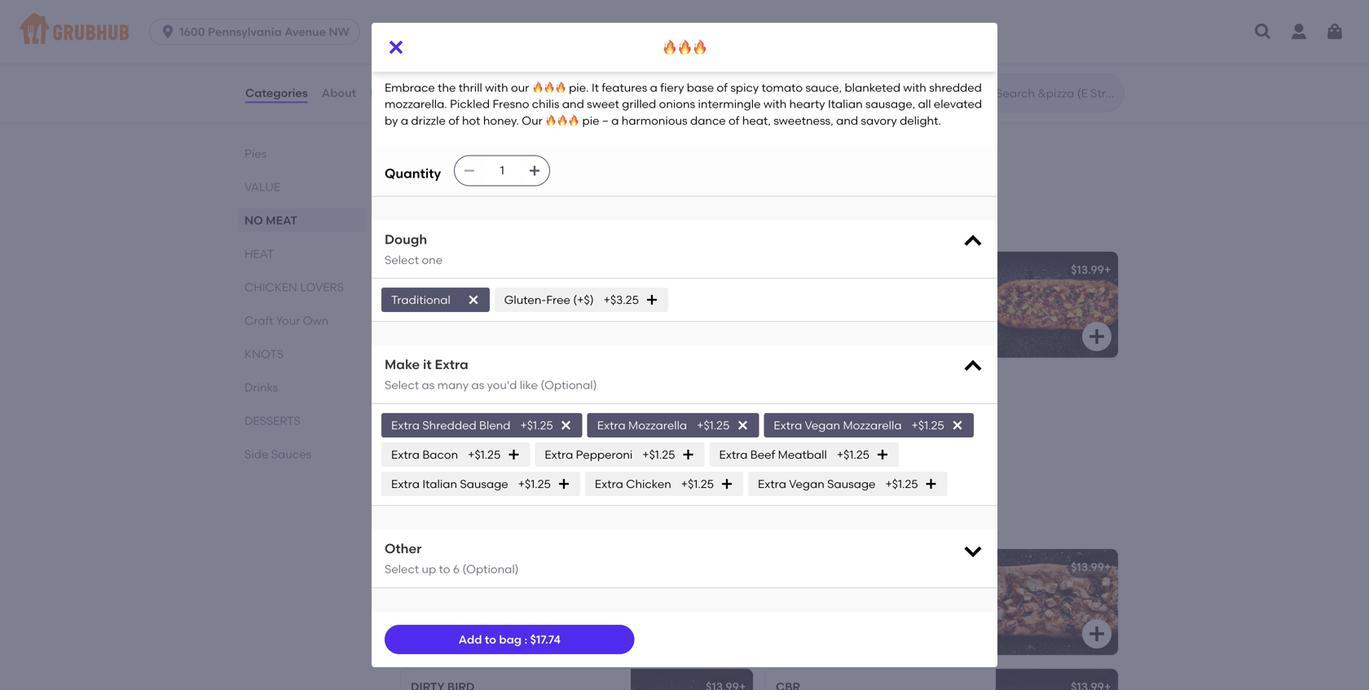 Task type: vqa. For each thing, say whether or not it's contained in the screenshot.
'buffy' at the left top of the page
yes



Task type: locate. For each thing, give the bounding box(es) containing it.
0 horizontal spatial sausage
[[460, 477, 508, 491]]

1 select from the top
[[385, 253, 419, 267]]

other select up to 6 (optional)
[[385, 541, 519, 576]]

0 horizontal spatial mozzarella
[[629, 418, 687, 432]]

svg image inside 1600 pennsylvania avenue nw button
[[160, 24, 176, 40]]

1 horizontal spatial heat
[[398, 214, 444, 234]]

nw
[[329, 25, 350, 39]]

the
[[438, 81, 456, 94]]

2 select from the top
[[385, 378, 419, 392]]

like
[[520, 378, 538, 392]]

1 horizontal spatial chicken lovers
[[398, 511, 554, 532]]

beef
[[751, 448, 775, 462]]

+ for heat
[[1105, 263, 1111, 277]]

lovers
[[300, 280, 344, 294], [485, 511, 554, 532]]

+$1.25 for extra bacon
[[468, 448, 501, 462]]

mozzarella up extra vegan sausage
[[843, 418, 902, 432]]

lovers up the own
[[300, 280, 344, 294]]

embrace the thrill with our 🔥🔥🔥 pie. it features a fiery base of spicy tomato sauce, blanketed with shredded mozzarella. pickled fresno chilis and sweet grilled onions intermingle with hearty italian sausage, all elevated by a drizzle of hot honey. our 🔥🔥🔥 pie – a harmonious dance of heat, sweetness, and savory delight.
[[385, 81, 985, 128]]

2 as from the left
[[472, 378, 484, 392]]

+$1.25 for extra shredded blend
[[520, 418, 553, 432]]

chilis
[[532, 97, 560, 111]]

0 vertical spatial chicken lovers
[[245, 280, 344, 294]]

extra bacon
[[391, 448, 458, 462]]

1 horizontal spatial italian
[[828, 97, 863, 111]]

extra up many
[[435, 357, 469, 373]]

Search &pizza (E Street) search field
[[994, 86, 1119, 101]]

1 horizontal spatial to
[[485, 633, 496, 647]]

italian down "sauce,"
[[828, 97, 863, 111]]

to
[[439, 562, 450, 576], [485, 633, 496, 647]]

extra mozzarella
[[597, 418, 687, 432]]

intermingle
[[698, 97, 761, 111]]

a left fiery
[[650, 81, 658, 94]]

extra down extra bacon
[[391, 477, 420, 491]]

0 vertical spatial heat
[[398, 214, 444, 234]]

meat
[[266, 214, 297, 227]]

1 mozzarella from the left
[[629, 418, 687, 432]]

1 horizontal spatial (optional)
[[541, 378, 597, 392]]

0 vertical spatial italian
[[828, 97, 863, 111]]

🔥🔥🔥 inside button
[[411, 263, 445, 277]]

🔥🔥🔥 up chilis
[[532, 81, 566, 94]]

1 vertical spatial $13.99
[[1071, 263, 1105, 277]]

pickled
[[450, 97, 490, 111]]

0 horizontal spatial (optional)
[[462, 562, 519, 576]]

drizzle
[[411, 114, 446, 128]]

1 vertical spatial +
[[1105, 263, 1111, 277]]

a
[[650, 81, 658, 94], [401, 114, 408, 128], [612, 114, 619, 128]]

+$1.25
[[520, 418, 553, 432], [697, 418, 730, 432], [912, 418, 945, 432], [468, 448, 501, 462], [643, 448, 675, 462], [837, 448, 870, 462], [518, 477, 551, 491], [681, 477, 714, 491], [886, 477, 918, 491]]

(optional) right like
[[541, 378, 597, 392]]

of down intermingle
[[729, 114, 740, 128]]

pies
[[245, 147, 267, 161]]

to inside other select up to 6 (optional)
[[439, 562, 450, 576]]

dance
[[690, 114, 726, 128]]

select down dough
[[385, 253, 419, 267]]

0 vertical spatial to
[[439, 562, 450, 576]]

sauces
[[271, 448, 311, 461]]

mozzarella
[[629, 418, 687, 432], [843, 418, 902, 432]]

all
[[918, 97, 931, 111]]

extra up pepperoni at the bottom left of the page
[[597, 418, 626, 432]]

to left bag
[[485, 633, 496, 647]]

with down tomato at the right of page
[[764, 97, 787, 111]]

🔥🔥🔥 up traditional in the left of the page
[[411, 263, 445, 277]]

chicken
[[245, 280, 297, 294], [398, 511, 481, 532]]

blend
[[479, 418, 511, 432]]

italian inside embrace the thrill with our 🔥🔥🔥 pie. it features a fiery base of spicy tomato sauce, blanketed with shredded mozzarella. pickled fresno chilis and sweet grilled onions intermingle with hearty italian sausage, all elevated by a drizzle of hot honey. our 🔥🔥🔥 pie – a harmonious dance of heat, sweetness, and savory delight.
[[828, 97, 863, 111]]

side sauces
[[245, 448, 311, 461]]

mozzarella up chicken
[[629, 418, 687, 432]]

sweetness,
[[774, 114, 834, 128]]

bacon
[[423, 448, 458, 462]]

sausage down 'blend'
[[460, 477, 508, 491]]

up
[[422, 562, 436, 576]]

1 vertical spatial select
[[385, 378, 419, 392]]

one
[[422, 253, 443, 267]]

extra for extra italian sausage
[[391, 477, 420, 491]]

reviews
[[370, 86, 416, 100]]

1 horizontal spatial as
[[472, 378, 484, 392]]

0 vertical spatial lovers
[[300, 280, 344, 294]]

1 vertical spatial chicken
[[398, 511, 481, 532]]

1 vertical spatial vegan
[[789, 477, 825, 491]]

extra left the bacon
[[391, 448, 420, 462]]

lovers up outlaw
[[485, 511, 554, 532]]

dough
[[385, 231, 427, 247]]

italian
[[828, 97, 863, 111], [423, 477, 457, 491]]

main navigation navigation
[[0, 0, 1369, 64]]

as
[[422, 378, 435, 392], [472, 378, 484, 392]]

mozzarella.
[[385, 97, 447, 111]]

1 vertical spatial chicken lovers
[[398, 511, 554, 532]]

select inside dough select one
[[385, 253, 419, 267]]

extra down extra beef meatball
[[758, 477, 787, 491]]

1 vertical spatial lovers
[[485, 511, 554, 532]]

vegan up meatball
[[805, 418, 841, 432]]

🔥🔥🔥 image
[[631, 252, 753, 358]]

1 horizontal spatial sausage
[[827, 477, 876, 491]]

extra up extra bacon
[[391, 418, 420, 432]]

2 vertical spatial select
[[385, 562, 419, 576]]

+$1.25 for extra pepperoni
[[643, 448, 675, 462]]

0 vertical spatial vegan
[[805, 418, 841, 432]]

1 vertical spatial (optional)
[[462, 562, 519, 576]]

sausage
[[460, 477, 508, 491], [827, 477, 876, 491]]

1 vertical spatial italian
[[423, 477, 457, 491]]

1 horizontal spatial a
[[612, 114, 619, 128]]

extra vegan mozzarella
[[774, 418, 902, 432]]

onions
[[659, 97, 695, 111]]

buffy
[[411, 85, 447, 99]]

and down pie.
[[562, 97, 584, 111]]

0 vertical spatial select
[[385, 253, 419, 267]]

extra down pepperoni at the bottom left of the page
[[595, 477, 623, 491]]

0 horizontal spatial to
[[439, 562, 450, 576]]

as left you'd
[[472, 378, 484, 392]]

extra up meatball
[[774, 418, 802, 432]]

+
[[739, 85, 746, 99], [1105, 263, 1111, 277], [1105, 560, 1111, 574]]

0 vertical spatial $13.99 +
[[706, 85, 746, 99]]

chicken up the craft
[[245, 280, 297, 294]]

and left the savory
[[836, 114, 858, 128]]

chicken lovers up other select up to 6 (optional)
[[398, 511, 554, 532]]

+$1.25 for extra vegan mozzarella
[[912, 418, 945, 432]]

(optional) right 6
[[462, 562, 519, 576]]

0 horizontal spatial with
[[485, 81, 508, 94]]

our
[[511, 81, 529, 94]]

(optional)
[[541, 378, 597, 392], [462, 562, 519, 576]]

svg image
[[1254, 22, 1273, 42], [1325, 22, 1345, 42], [160, 24, 176, 40], [386, 37, 406, 57], [463, 164, 476, 177], [528, 164, 541, 177], [962, 230, 985, 253], [722, 327, 742, 346], [1087, 327, 1107, 346], [736, 419, 749, 432], [951, 419, 964, 432], [507, 448, 520, 461], [682, 448, 695, 461], [876, 448, 889, 461], [721, 478, 734, 491], [925, 478, 938, 491], [962, 540, 985, 562], [1087, 624, 1107, 644]]

tomato
[[762, 81, 803, 94]]

a right by
[[401, 114, 408, 128]]

extra
[[435, 357, 469, 373], [391, 418, 420, 432], [597, 418, 626, 432], [774, 418, 802, 432], [391, 448, 420, 462], [545, 448, 573, 462], [719, 448, 748, 462], [391, 477, 420, 491], [595, 477, 623, 491], [758, 477, 787, 491]]

svg image
[[467, 294, 480, 307], [646, 294, 659, 307], [962, 355, 985, 378], [560, 419, 573, 432], [722, 447, 742, 466], [557, 478, 571, 491]]

extra for extra chicken
[[595, 477, 623, 491]]

0 horizontal spatial chicken
[[245, 280, 297, 294]]

select for other
[[385, 562, 419, 576]]

with up all
[[904, 81, 927, 94]]

vegan for mozzarella
[[805, 418, 841, 432]]

0 horizontal spatial italian
[[423, 477, 457, 491]]

by
[[385, 114, 398, 128]]

1 sausage from the left
[[460, 477, 508, 491]]

features
[[602, 81, 647, 94]]

no
[[245, 214, 263, 227]]

0 vertical spatial (optional)
[[541, 378, 597, 392]]

buffalo 66
[[411, 383, 480, 397]]

select down other
[[385, 562, 419, 576]]

and
[[562, 97, 584, 111], [836, 114, 858, 128]]

$13.99 +
[[706, 85, 746, 99], [1071, 263, 1111, 277], [1071, 560, 1111, 574]]

to left 6
[[439, 562, 450, 576]]

select inside other select up to 6 (optional)
[[385, 562, 419, 576]]

0 horizontal spatial and
[[562, 97, 584, 111]]

sausage for extra vegan sausage
[[827, 477, 876, 491]]

2 vertical spatial +
[[1105, 560, 1111, 574]]

chicken down 'extra italian sausage'
[[398, 511, 481, 532]]

craft your own
[[245, 314, 329, 328]]

of up intermingle
[[717, 81, 728, 94]]

free
[[546, 293, 571, 307]]

1 horizontal spatial mozzarella
[[843, 418, 902, 432]]

heat up one
[[398, 214, 444, 234]]

2 vertical spatial $13.99
[[1071, 560, 1105, 574]]

$17.74
[[530, 633, 561, 647]]

1600 pennsylvania avenue nw button
[[149, 19, 367, 45]]

2 horizontal spatial a
[[650, 81, 658, 94]]

vegan down meatball
[[789, 477, 825, 491]]

+$1.25 for extra beef meatball
[[837, 448, 870, 462]]

extra for extra beef meatball
[[719, 448, 748, 462]]

1 horizontal spatial lovers
[[485, 511, 554, 532]]

0 horizontal spatial as
[[422, 378, 435, 392]]

extra left beef
[[719, 448, 748, 462]]

2 vertical spatial $13.99 +
[[1071, 560, 1111, 574]]

extra for extra vegan mozzarella
[[774, 418, 802, 432]]

heat down no
[[245, 247, 274, 261]]

chicken lovers up your
[[245, 280, 344, 294]]

0 vertical spatial and
[[562, 97, 584, 111]]

1 vertical spatial $13.99 +
[[1071, 263, 1111, 277]]

chicken
[[626, 477, 672, 491]]

as down it at the left
[[422, 378, 435, 392]]

with up fresno on the top left
[[485, 81, 508, 94]]

0 vertical spatial chicken
[[245, 280, 297, 294]]

extra for extra shredded blend
[[391, 418, 420, 432]]

extra left pepperoni at the bottom left of the page
[[545, 448, 573, 462]]

0 horizontal spatial heat
[[245, 247, 274, 261]]

italian down the bacon
[[423, 477, 457, 491]]

add
[[459, 633, 482, 647]]

+$1.25 for extra mozzarella
[[697, 418, 730, 432]]

select down 'make'
[[385, 378, 419, 392]]

(optional) inside other select up to 6 (optional)
[[462, 562, 519, 576]]

of left the hot
[[448, 114, 459, 128]]

3 select from the top
[[385, 562, 419, 576]]

sausage down extra vegan mozzarella
[[827, 477, 876, 491]]

a right –
[[612, 114, 619, 128]]

1 horizontal spatial and
[[836, 114, 858, 128]]

2 sausage from the left
[[827, 477, 876, 491]]



Task type: describe. For each thing, give the bounding box(es) containing it.
$13.99 + for chicken lovers
[[1071, 560, 1111, 574]]

dirty bird image
[[631, 669, 753, 690]]

pennsylvania
[[208, 25, 282, 39]]

$13.99 for chicken lovers
[[1071, 560, 1105, 574]]

buffy image
[[631, 74, 753, 180]]

heat,
[[742, 114, 771, 128]]

blk image
[[996, 549, 1118, 655]]

elevated
[[934, 97, 982, 111]]

0 horizontal spatial lovers
[[300, 280, 344, 294]]

shredded
[[929, 81, 982, 94]]

extra vegan sausage
[[758, 477, 876, 491]]

🔥🔥🔥 down chilis
[[545, 114, 580, 128]]

harmonious
[[622, 114, 688, 128]]

embrace
[[385, 81, 435, 94]]

the
[[411, 560, 433, 574]]

value
[[245, 180, 280, 194]]

–
[[602, 114, 609, 128]]

drinks
[[245, 381, 278, 395]]

your
[[276, 314, 300, 328]]

craft
[[245, 314, 273, 328]]

sweet
[[587, 97, 619, 111]]

+$3.25
[[604, 293, 639, 307]]

gluten-free (+$)
[[504, 293, 594, 307]]

2 mozzarella from the left
[[843, 418, 902, 432]]

6
[[453, 562, 460, 576]]

about button
[[321, 64, 357, 122]]

desserts
[[245, 414, 301, 428]]

1 horizontal spatial chicken
[[398, 511, 481, 532]]

vegan for sausage
[[789, 477, 825, 491]]

grilled
[[622, 97, 656, 111]]

+$1.25 for extra italian sausage
[[518, 477, 551, 491]]

66
[[466, 383, 480, 397]]

bag
[[499, 633, 522, 647]]

1600 pennsylvania avenue nw
[[179, 25, 350, 39]]

the outlaw button
[[401, 549, 753, 655]]

the billie image
[[631, 0, 753, 60]]

select for dough
[[385, 253, 419, 267]]

extra for extra bacon
[[391, 448, 420, 462]]

extra shredded blend
[[391, 418, 511, 432]]

hearty
[[790, 97, 825, 111]]

sausage for extra italian sausage
[[460, 477, 508, 491]]

extra beef meatball
[[719, 448, 827, 462]]

pie.
[[569, 81, 589, 94]]

hot
[[462, 114, 481, 128]]

0 horizontal spatial of
[[448, 114, 459, 128]]

1 horizontal spatial with
[[764, 97, 787, 111]]

reviews button
[[369, 64, 416, 122]]

thrill
[[459, 81, 482, 94]]

extra inside make it extra select as many as you'd like (optional)
[[435, 357, 469, 373]]

+$1.25 for extra vegan sausage
[[886, 477, 918, 491]]

spicy
[[731, 81, 759, 94]]

2 horizontal spatial with
[[904, 81, 927, 94]]

🔥🔥🔥 button
[[401, 252, 753, 358]]

1 as from the left
[[422, 378, 435, 392]]

you'd
[[487, 378, 517, 392]]

$13.99 for heat
[[1071, 263, 1105, 277]]

0 vertical spatial +
[[739, 85, 746, 99]]

meatball
[[778, 448, 827, 462]]

buffalo
[[411, 383, 464, 397]]

our
[[522, 114, 543, 128]]

sauce,
[[806, 81, 842, 94]]

1600
[[179, 25, 205, 39]]

0 horizontal spatial a
[[401, 114, 408, 128]]

the outlaw image
[[631, 549, 753, 655]]

(+$)
[[573, 293, 594, 307]]

sausage,
[[866, 97, 916, 111]]

Input item quantity number field
[[484, 156, 520, 185]]

1 vertical spatial heat
[[245, 247, 274, 261]]

0 vertical spatial $13.99
[[706, 85, 739, 99]]

cbr image
[[996, 669, 1118, 690]]

traditional
[[391, 293, 451, 307]]

base
[[687, 81, 714, 94]]

fresno
[[493, 97, 529, 111]]

categories
[[245, 86, 308, 100]]

honey.
[[483, 114, 519, 128]]

no meat
[[245, 214, 297, 227]]

own
[[303, 314, 329, 328]]

1 vertical spatial and
[[836, 114, 858, 128]]

extra for extra vegan sausage
[[758, 477, 787, 491]]

1 vertical spatial to
[[485, 633, 496, 647]]

blanketed
[[845, 81, 901, 94]]

buffalo 66 image
[[631, 372, 753, 478]]

other
[[385, 541, 422, 557]]

1 horizontal spatial of
[[717, 81, 728, 94]]

delight.
[[900, 114, 941, 128]]

it
[[423, 357, 432, 373]]

shredded
[[423, 418, 477, 432]]

$13.99 + for heat
[[1071, 263, 1111, 277]]

🔥🔥🔥 up fiery
[[662, 38, 707, 56]]

:
[[525, 633, 528, 647]]

dough select one
[[385, 231, 443, 267]]

2 horizontal spatial of
[[729, 114, 740, 128]]

extra italian sausage
[[391, 477, 508, 491]]

+ for chicken lovers
[[1105, 560, 1111, 574]]

knots
[[245, 347, 284, 361]]

buffalo 66 button
[[401, 372, 753, 478]]

simp image
[[996, 0, 1118, 60]]

select inside make it extra select as many as you'd like (optional)
[[385, 378, 419, 392]]

search icon image
[[970, 83, 990, 103]]

extra for extra pepperoni
[[545, 448, 573, 462]]

categories button
[[245, 64, 309, 122]]

side
[[245, 448, 268, 461]]

extra for extra mozzarella
[[597, 418, 626, 432]]

+$1.25 for extra chicken
[[681, 477, 714, 491]]

extra chicken
[[595, 477, 672, 491]]

savory
[[861, 114, 897, 128]]

many
[[437, 378, 469, 392]]

pineapple jack'd image
[[996, 252, 1118, 358]]

make it extra select as many as you'd like (optional)
[[385, 357, 597, 392]]

make
[[385, 357, 420, 373]]

fiery
[[660, 81, 684, 94]]

(optional) inside make it extra select as many as you'd like (optional)
[[541, 378, 597, 392]]

it
[[592, 81, 599, 94]]

add to bag : $17.74
[[459, 633, 561, 647]]

0 horizontal spatial chicken lovers
[[245, 280, 344, 294]]

pie
[[582, 114, 600, 128]]



